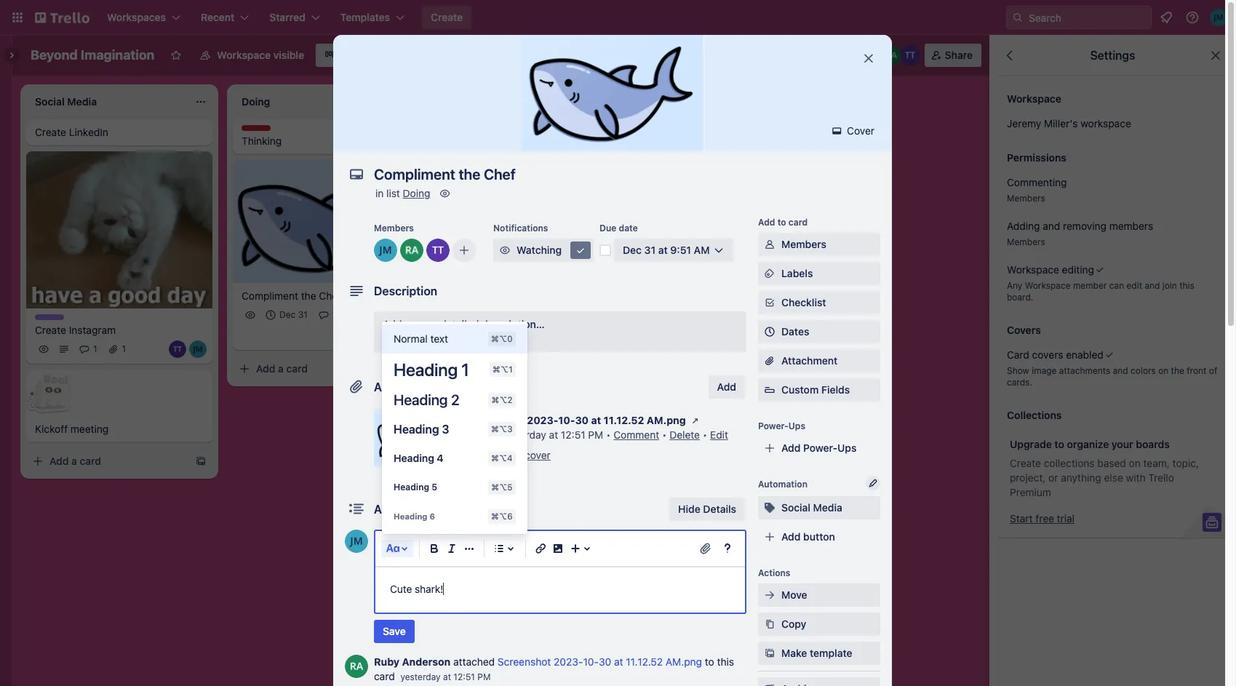 Task type: locate. For each thing, give the bounding box(es) containing it.
terry turtle (terryturtle) image left share button
[[900, 45, 921, 66]]

and inside the adding and removing members members
[[1043, 220, 1061, 232]]

1 horizontal spatial ups
[[789, 421, 806, 432]]

2 horizontal spatial jeremy miller (jeremymiller198) image
[[862, 45, 883, 66]]

the left 'chef'
[[301, 289, 316, 302]]

dates button
[[758, 320, 881, 344]]

2 horizontal spatial power-
[[804, 442, 838, 454]]

1 left ⌘⌥1
[[462, 360, 469, 380]]

to for organize
[[1055, 438, 1065, 451]]

sm image inside move link
[[763, 588, 777, 603]]

editor toolbar toolbar
[[381, 322, 740, 560]]

1 vertical spatial power-ups
[[758, 421, 806, 432]]

this left "make"
[[717, 656, 735, 668]]

heading left 6
[[394, 512, 428, 521]]

pm
[[588, 429, 604, 441], [478, 672, 491, 683]]

another
[[689, 94, 726, 106]]

4 heading from the top
[[394, 452, 434, 464]]

0 vertical spatial 2023-
[[527, 414, 559, 427]]

the inside compliment the chef link
[[301, 289, 316, 302]]

dec down date
[[623, 244, 642, 256]]

create for create linkedin
[[35, 126, 66, 138]]

0 vertical spatial terry turtle (terryturtle) image
[[900, 45, 921, 66]]

2 vertical spatial jeremy miller (jeremymiller198) image
[[189, 341, 207, 358]]

31 left 9:51
[[645, 244, 656, 256]]

add another list button
[[641, 84, 839, 116]]

31 inside dec 31 option
[[298, 309, 308, 320]]

workspace for workspace editing
[[1007, 263, 1060, 276]]

add inside add another list button
[[667, 94, 686, 106]]

1 horizontal spatial 30
[[599, 656, 612, 668]]

2 vertical spatial add a card
[[49, 455, 101, 468]]

members down in list doing
[[374, 223, 414, 234]]

0 horizontal spatial the
[[301, 289, 316, 302]]

sm image
[[830, 124, 845, 138], [438, 186, 452, 201], [763, 237, 777, 252], [574, 243, 588, 258], [763, 266, 777, 281], [688, 413, 703, 428], [763, 617, 777, 632], [763, 682, 777, 686]]

create for create
[[431, 11, 463, 23]]

hide details link
[[670, 498, 745, 521]]

1 horizontal spatial list
[[729, 94, 743, 106]]

heading left the "5"
[[394, 482, 429, 493]]

sm image left 'social'
[[763, 501, 777, 515]]

power- down custom fields button
[[804, 442, 838, 454]]

sm image down notifications
[[498, 243, 512, 258]]

heading
[[394, 360, 458, 380], [394, 392, 448, 408], [394, 423, 439, 436], [394, 452, 434, 464], [394, 482, 429, 493], [394, 512, 428, 521]]

0 vertical spatial list
[[729, 94, 743, 106]]

1 vertical spatial to
[[1055, 438, 1065, 451]]

2 horizontal spatial ups
[[838, 442, 857, 454]]

upgrade
[[1010, 438, 1052, 451]]

12:51 down attached
[[454, 672, 475, 683]]

1 horizontal spatial add a card
[[256, 362, 308, 375]]

sm image inside the checklist link
[[763, 296, 777, 310]]

upgrade to organize your boards create collections based on team, topic, project, or anything else with trello premium
[[1010, 438, 1200, 499]]

heading 4
[[394, 452, 444, 464]]

power- down primary element
[[643, 49, 677, 61]]

0 vertical spatial this
[[1180, 280, 1195, 291]]

labels
[[782, 267, 813, 280]]

sm image
[[708, 44, 728, 64], [498, 243, 512, 258], [763, 296, 777, 310], [763, 501, 777, 515], [763, 588, 777, 603], [763, 646, 777, 661]]

2 horizontal spatial add a card
[[463, 132, 515, 144]]

workspace up any
[[1007, 263, 1060, 276]]

thoughts
[[242, 125, 282, 136]]

31 inside dec 31 at 9:51 am button
[[645, 244, 656, 256]]

0 horizontal spatial yesterday
[[401, 672, 441, 683]]

terry turtle (terryturtle) image
[[900, 45, 921, 66], [427, 239, 450, 262], [169, 341, 186, 358]]

free
[[1036, 512, 1055, 525]]

description
[[374, 285, 438, 298]]

ups
[[677, 49, 696, 61], [789, 421, 806, 432], [838, 442, 857, 454]]

workspace for workspace visible
[[217, 49, 271, 61]]

screenshot right attached
[[498, 656, 551, 668]]

0 horizontal spatial pm
[[478, 672, 491, 683]]

and right adding
[[1043, 220, 1061, 232]]

to inside the upgrade to organize your boards create collections based on team, topic, project, or anything else with trello premium
[[1055, 438, 1065, 451]]

1 horizontal spatial terry turtle (terryturtle) image
[[427, 239, 450, 262]]

trial
[[1057, 512, 1075, 525]]

1 horizontal spatial dec
[[623, 244, 642, 256]]

media
[[813, 502, 843, 514]]

jeremy miller (jeremymiller198) image
[[1210, 9, 1228, 26], [374, 239, 397, 262], [189, 341, 207, 358]]

workspace inside button
[[217, 49, 271, 61]]

add a card
[[463, 132, 515, 144], [256, 362, 308, 375], [49, 455, 101, 468]]

1 heading from the top
[[394, 360, 458, 380]]

members
[[1110, 220, 1154, 232]]

0 vertical spatial 12:51
[[561, 429, 586, 441]]

0 vertical spatial create from template… image
[[609, 132, 620, 144]]

12:51 down screenshot 2023-10-30 at 11.12.52 am.png
[[561, 429, 586, 441]]

members down commenting
[[1007, 193, 1046, 204]]

commenting members
[[1007, 176, 1067, 204]]

heading for heading 5
[[394, 482, 429, 493]]

2 vertical spatial power-
[[804, 442, 838, 454]]

2 horizontal spatial jeremy miller (jeremymiller198) image
[[1210, 9, 1228, 26]]

sm image up another
[[708, 44, 728, 64]]

11.12.52
[[604, 414, 644, 427], [626, 656, 663, 668]]

automation up add another list button
[[728, 49, 784, 61]]

add a more detailed description…
[[383, 318, 545, 330]]

5 heading from the top
[[394, 482, 429, 493]]

pm down attached
[[478, 672, 491, 683]]

sm image inside "watching" button
[[574, 243, 588, 258]]

0 vertical spatial jeremy miller (jeremymiller198) image
[[1210, 9, 1228, 26]]

1 vertical spatial pm
[[478, 672, 491, 683]]

sm image inside the make template link
[[763, 646, 777, 661]]

2 vertical spatial jeremy miller (jeremymiller198) image
[[345, 530, 368, 553]]

board link
[[316, 44, 378, 67]]

0 horizontal spatial power-ups
[[643, 49, 696, 61]]

1 horizontal spatial jeremy miller (jeremymiller198) image
[[376, 327, 393, 344]]

add inside add button
[[717, 381, 737, 393]]

workspace down workspace editing
[[1025, 280, 1071, 291]]

sm image inside the automation button
[[708, 44, 728, 64]]

1 vertical spatial add a card
[[256, 362, 308, 375]]

sm image for checklist
[[763, 296, 777, 310]]

0 vertical spatial power-ups
[[643, 49, 696, 61]]

at
[[659, 244, 668, 256], [591, 414, 601, 427], [549, 429, 558, 441], [614, 656, 623, 668], [443, 672, 451, 683]]

labels link
[[758, 262, 881, 285]]

1 vertical spatial 31
[[298, 309, 308, 320]]

list
[[729, 94, 743, 106], [387, 187, 400, 199]]

31 down compliment the chef
[[298, 309, 308, 320]]

2 vertical spatial create from template… image
[[195, 456, 207, 468]]

terry turtle (terryturtle) image
[[355, 327, 373, 344]]

add a card button for create from template… image to the left
[[26, 450, 189, 473]]

attached
[[453, 656, 495, 668]]

on right colors
[[1159, 365, 1169, 376]]

attachment
[[782, 354, 838, 367]]

linkedin
[[69, 126, 108, 138]]

edit
[[710, 429, 729, 441]]

power-ups
[[643, 49, 696, 61], [758, 421, 806, 432]]

editing
[[1062, 263, 1095, 276]]

yesterday at 12:51 pm
[[401, 672, 491, 683]]

1 horizontal spatial add a card button
[[233, 357, 396, 380]]

12:51
[[561, 429, 586, 441], [454, 672, 475, 683]]

⌘⌥5
[[491, 483, 513, 492]]

1 horizontal spatial create from template… image
[[402, 363, 413, 375]]

workspace editing
[[1007, 263, 1095, 276]]

6 heading from the top
[[394, 512, 428, 521]]

0 vertical spatial 10-
[[559, 414, 575, 427]]

move link
[[758, 584, 881, 607]]

and left colors
[[1113, 365, 1129, 376]]

0 horizontal spatial add a card
[[49, 455, 101, 468]]

sm image inside 'cover' link
[[830, 124, 845, 138]]

1 horizontal spatial jeremy miller (jeremymiller198) image
[[374, 239, 397, 262]]

hide
[[678, 503, 701, 515]]

2 vertical spatial to
[[705, 656, 715, 668]]

heading for heading 6
[[394, 512, 428, 521]]

add
[[667, 94, 686, 106], [463, 132, 482, 144], [758, 217, 776, 228], [383, 318, 402, 330], [256, 362, 275, 375], [717, 381, 737, 393], [782, 442, 801, 454], [49, 455, 69, 468], [782, 531, 801, 543]]

this inside to this card
[[717, 656, 735, 668]]

1 down 'chef'
[[332, 309, 337, 320]]

1 down create instagram link
[[122, 344, 126, 355]]

star or unstar board image
[[171, 49, 182, 61]]

the inside 'show image attachments and colors on the front of cards.'
[[1172, 365, 1185, 376]]

terry turtle (terryturtle) image left add members to card 'icon'
[[427, 239, 450, 262]]

0 vertical spatial jeremy miller (jeremymiller198) image
[[862, 45, 883, 66]]

pm down screenshot 2023-10-30 at 11.12.52 am.png
[[588, 429, 604, 441]]

1 down instagram
[[93, 344, 97, 355]]

Search field
[[1024, 7, 1152, 28]]

date
[[619, 223, 638, 234]]

trello
[[1149, 472, 1175, 484]]

ups up add power-ups
[[789, 421, 806, 432]]

make
[[782, 647, 808, 659]]

open information menu image
[[1186, 10, 1200, 25]]

heading up attachments
[[394, 360, 458, 380]]

create button
[[422, 6, 472, 29]]

0 horizontal spatial power-
[[643, 49, 677, 61]]

1 horizontal spatial the
[[1172, 365, 1185, 376]]

and inside the any workspace member can edit and join this board.
[[1145, 280, 1161, 291]]

0 horizontal spatial terry turtle (terryturtle) image
[[169, 341, 186, 358]]

2 vertical spatial terry turtle (terryturtle) image
[[169, 341, 186, 358]]

1 vertical spatial the
[[1172, 365, 1185, 376]]

31
[[645, 244, 656, 256], [298, 309, 308, 320]]

add power-ups link
[[758, 437, 881, 460]]

add inside add power-ups link
[[782, 442, 801, 454]]

0 horizontal spatial this
[[717, 656, 735, 668]]

workspace
[[1081, 117, 1132, 130]]

this
[[1180, 280, 1195, 291], [717, 656, 735, 668]]

0 horizontal spatial dec
[[280, 309, 296, 320]]

create
[[431, 11, 463, 23], [35, 126, 66, 138], [35, 324, 66, 337], [1010, 457, 1042, 469]]

add members to card image
[[459, 243, 470, 258]]

heading for heading 2
[[394, 392, 448, 408]]

0 vertical spatial 31
[[645, 244, 656, 256]]

sm image left "make"
[[763, 646, 777, 661]]

jeremy miller's workspace
[[1007, 117, 1132, 130]]

workspace up jeremy
[[1007, 92, 1062, 105]]

member
[[1074, 280, 1107, 291]]

front
[[1187, 365, 1207, 376]]

fields
[[822, 384, 850, 396]]

miller's
[[1045, 117, 1078, 130]]

terry turtle (terryturtle) image down create instagram link
[[169, 341, 186, 358]]

0 vertical spatial ups
[[677, 49, 696, 61]]

sm image inside "watching" button
[[498, 243, 512, 258]]

2 horizontal spatial add a card button
[[440, 127, 603, 150]]

detailed
[[440, 318, 479, 330]]

create linkedin
[[35, 126, 108, 138]]

ups down fields
[[838, 442, 857, 454]]

2 horizontal spatial and
[[1145, 280, 1161, 291]]

2 heading from the top
[[394, 392, 448, 408]]

this right join
[[1180, 280, 1195, 291]]

imagination
[[81, 47, 155, 63]]

or
[[1049, 472, 1059, 484]]

0 horizontal spatial jeremy miller (jeremymiller198) image
[[189, 341, 207, 358]]

1 vertical spatial and
[[1145, 280, 1161, 291]]

activity
[[374, 503, 416, 516]]

None text field
[[367, 162, 847, 188]]

0 horizontal spatial to
[[705, 656, 715, 668]]

comment link
[[614, 429, 660, 441]]

⌘⌥0
[[491, 334, 513, 344]]

0 horizontal spatial list
[[387, 187, 400, 199]]

heading up heading 3
[[394, 392, 448, 408]]

to for card
[[778, 217, 787, 228]]

jeremy
[[1007, 117, 1042, 130]]

create from template… image
[[609, 132, 620, 144], [402, 363, 413, 375], [195, 456, 207, 468]]

1 horizontal spatial and
[[1113, 365, 1129, 376]]

and left join
[[1145, 280, 1161, 291]]

members up labels
[[782, 238, 827, 250]]

0 horizontal spatial add a card button
[[26, 450, 189, 473]]

dec inside button
[[623, 244, 642, 256]]

add a card button for create from template… image to the right
[[440, 127, 603, 150]]

0 vertical spatial dec
[[623, 244, 642, 256]]

jeremy miller (jeremymiller198) image right filters
[[862, 45, 883, 66]]

0 horizontal spatial on
[[1129, 457, 1141, 469]]

1 horizontal spatial 12:51
[[561, 429, 586, 441]]

list right another
[[729, 94, 743, 106]]

list right 'in'
[[387, 187, 400, 199]]

2 vertical spatial add a card button
[[26, 450, 189, 473]]

ruby anderson (rubyanderson7) image left text
[[396, 327, 413, 344]]

0 vertical spatial power-
[[643, 49, 677, 61]]

1 vertical spatial 10-
[[583, 656, 599, 668]]

sm image down actions
[[763, 588, 777, 603]]

cute
[[390, 583, 412, 595]]

to
[[778, 217, 787, 228], [1055, 438, 1065, 451], [705, 656, 715, 668]]

sm image for make template
[[763, 646, 777, 661]]

the left front on the right bottom of page
[[1172, 365, 1185, 376]]

on up with
[[1129, 457, 1141, 469]]

heading for heading 3
[[394, 423, 439, 436]]

heading up heading 4
[[394, 423, 439, 436]]

with
[[1126, 472, 1146, 484]]

0 vertical spatial automation
[[728, 49, 784, 61]]

of
[[1210, 365, 1218, 376]]

members link
[[758, 233, 881, 256]]

card
[[1007, 349, 1030, 361]]

dec inside option
[[280, 309, 296, 320]]

power- down custom
[[758, 421, 789, 432]]

due date
[[600, 223, 638, 234]]

to this card
[[374, 656, 735, 683]]

power-ups down custom
[[758, 421, 806, 432]]

attach and insert link image
[[699, 542, 713, 556]]

jeremy miller (jeremymiller198) image
[[862, 45, 883, 66], [376, 327, 393, 344], [345, 530, 368, 553]]

dec for dec 31
[[280, 309, 296, 320]]

workspace left "visible"
[[217, 49, 271, 61]]

card inside to this card
[[374, 670, 395, 683]]

notifications
[[494, 223, 548, 234]]

0 vertical spatial to
[[778, 217, 787, 228]]

1 vertical spatial yesterday
[[401, 672, 441, 683]]

ups inside button
[[677, 49, 696, 61]]

cute shark!
[[390, 583, 443, 595]]

on inside the upgrade to organize your boards create collections based on team, topic, project, or anything else with trello premium
[[1129, 457, 1141, 469]]

text styles image
[[384, 540, 402, 558]]

0 vertical spatial and
[[1043, 220, 1061, 232]]

ruby
[[374, 656, 400, 668]]

1 vertical spatial this
[[717, 656, 735, 668]]

3 heading from the top
[[394, 423, 439, 436]]

image
[[1032, 365, 1057, 376]]

0 vertical spatial add a card button
[[440, 127, 603, 150]]

power-ups up add another list
[[643, 49, 696, 61]]

1 vertical spatial add a card button
[[233, 357, 396, 380]]

1 vertical spatial create from template… image
[[402, 363, 413, 375]]

screenshot up the added
[[467, 414, 525, 427]]

sm image left checklist in the top of the page
[[763, 296, 777, 310]]

automation up 'social'
[[758, 479, 808, 490]]

1 horizontal spatial this
[[1180, 280, 1195, 291]]

0 vertical spatial pm
[[588, 429, 604, 441]]

1 vertical spatial ups
[[789, 421, 806, 432]]

1 vertical spatial on
[[1129, 457, 1141, 469]]

jeremy miller (jeremymiller198) image right terry turtle (terryturtle) icon
[[376, 327, 393, 344]]

0 vertical spatial add a card
[[463, 132, 515, 144]]

yesterday down anderson
[[401, 672, 441, 683]]

card
[[493, 132, 515, 144], [789, 217, 808, 228], [286, 362, 308, 375], [80, 455, 101, 468], [374, 670, 395, 683]]

kickoff meeting link
[[35, 422, 204, 437]]

Main content area, start typing to enter text. text field
[[390, 581, 731, 598]]

sm image for move
[[763, 588, 777, 603]]

yesterday up remove cover
[[501, 429, 547, 441]]

bold ⌘b image
[[426, 540, 443, 558]]

jeremy miller (jeremymiller198) image left the "text styles" icon
[[345, 530, 368, 553]]

2023-
[[527, 414, 559, 427], [554, 656, 583, 668]]

create inside the upgrade to organize your boards create collections based on team, topic, project, or anything else with trello premium
[[1010, 457, 1042, 469]]

save button
[[374, 620, 415, 643]]

dec down compliment the chef
[[280, 309, 296, 320]]

1 horizontal spatial on
[[1159, 365, 1169, 376]]

create inside button
[[431, 11, 463, 23]]

1 horizontal spatial to
[[778, 217, 787, 228]]

normal text
[[394, 333, 448, 345]]

heading left 4 at the left of the page
[[394, 452, 434, 464]]

ups up add another list
[[677, 49, 696, 61]]

jeremy miller (jeremymiller198) image inside primary element
[[1210, 9, 1228, 26]]

kickoff
[[35, 423, 68, 436]]

0 horizontal spatial jeremy miller (jeremymiller198) image
[[345, 530, 368, 553]]

1 horizontal spatial yesterday
[[501, 429, 547, 441]]

2
[[451, 392, 460, 408]]

ruby anderson (rubyanderson7) image
[[881, 45, 902, 66], [400, 239, 424, 262], [396, 327, 413, 344], [345, 655, 368, 678]]

1 horizontal spatial power-
[[758, 421, 789, 432]]

create for create instagram
[[35, 324, 66, 337]]

members down adding
[[1007, 237, 1046, 247]]



Task type: vqa. For each thing, say whether or not it's contained in the screenshot.
Create LinkedIn
yes



Task type: describe. For each thing, give the bounding box(es) containing it.
at inside button
[[659, 244, 668, 256]]

1 vertical spatial 2023-
[[554, 656, 583, 668]]

dec 31 at 9:51 am button
[[614, 239, 733, 262]]

heading 1
[[394, 360, 469, 380]]

template
[[810, 647, 853, 659]]

1 horizontal spatial power-ups
[[758, 421, 806, 432]]

share
[[945, 49, 973, 61]]

1 inside group
[[462, 360, 469, 380]]

add a card for create from template… image to the left
[[49, 455, 101, 468]]

visible
[[273, 49, 304, 61]]

1 vertical spatial automation
[[758, 479, 808, 490]]

social media
[[782, 502, 843, 514]]

more formatting image
[[461, 540, 478, 558]]

am
[[694, 244, 710, 256]]

Mark due date as complete checkbox
[[600, 245, 611, 256]]

add button
[[782, 531, 835, 543]]

to inside to this card
[[705, 656, 715, 668]]

1 vertical spatial power-
[[758, 421, 789, 432]]

members inside the commenting members
[[1007, 193, 1046, 204]]

add button button
[[758, 526, 881, 549]]

boards
[[1136, 438, 1170, 451]]

add a card for create from template… image to the middle
[[256, 362, 308, 375]]

actions
[[758, 568, 791, 579]]

workspace inside the any workspace member can edit and join this board.
[[1025, 280, 1071, 291]]

add power-ups
[[782, 442, 857, 454]]

doing link
[[403, 187, 431, 199]]

custom fields button
[[758, 383, 881, 397]]

checklist link
[[758, 291, 881, 314]]

italic ⌘i image
[[443, 540, 461, 558]]

image image
[[550, 540, 567, 558]]

edit
[[1127, 280, 1143, 291]]

0 vertical spatial 30
[[575, 414, 589, 427]]

start free trial button
[[1010, 512, 1075, 526]]

sm image inside social media button
[[763, 501, 777, 515]]

lists image
[[491, 540, 508, 558]]

31 for dec 31
[[298, 309, 308, 320]]

3
[[442, 423, 449, 436]]

add button
[[709, 376, 745, 399]]

ruby anderson (rubyanderson7) image right filters
[[881, 45, 902, 66]]

⌘⌥6
[[491, 512, 513, 521]]

workspace for workspace
[[1007, 92, 1062, 105]]

screenshot 2023-10-30 at 11.12.52 am.png link
[[498, 656, 702, 668]]

1 vertical spatial list
[[387, 187, 400, 199]]

this inside the any workspace member can edit and join this board.
[[1180, 280, 1195, 291]]

0 horizontal spatial create from template… image
[[195, 456, 207, 468]]

thoughts thinking
[[242, 125, 282, 147]]

sm image inside the copy link
[[763, 617, 777, 632]]

1 vertical spatial 12:51
[[454, 672, 475, 683]]

dec for dec 31 at 9:51 am
[[623, 244, 642, 256]]

comment
[[614, 429, 660, 441]]

ruby anderson attached screenshot 2023-10-30 at 11.12.52 am.png
[[374, 656, 702, 668]]

customize views image
[[385, 48, 400, 63]]

covers
[[1007, 324, 1041, 336]]

join
[[1163, 280, 1178, 291]]

removing
[[1064, 220, 1107, 232]]

your
[[1112, 438, 1134, 451]]

0 notifications image
[[1158, 9, 1176, 26]]

1 vertical spatial terry turtle (terryturtle) image
[[427, 239, 450, 262]]

filters
[[817, 49, 847, 61]]

any
[[1007, 280, 1023, 291]]

1 horizontal spatial 10-
[[583, 656, 599, 668]]

doing
[[403, 187, 431, 199]]

⌘⌥3
[[491, 424, 513, 434]]

checklist
[[782, 296, 827, 309]]

instagram
[[69, 324, 116, 337]]

copy link
[[758, 613, 881, 636]]

ruby anderson (rubyanderson7) image up description
[[400, 239, 424, 262]]

0 vertical spatial am.png
[[647, 414, 686, 427]]

add inside add button button
[[782, 531, 801, 543]]

copy
[[782, 618, 807, 630]]

31 for dec 31 at 9:51 am
[[645, 244, 656, 256]]

sm image inside members link
[[763, 237, 777, 252]]

link image
[[532, 540, 550, 558]]

sm image for automation
[[708, 44, 728, 64]]

1 vertical spatial screenshot
[[498, 656, 551, 668]]

create linkedin link
[[35, 125, 204, 140]]

collections
[[1044, 457, 1095, 469]]

text
[[431, 333, 448, 345]]

chef
[[319, 289, 341, 302]]

can
[[1110, 280, 1125, 291]]

share button
[[925, 44, 982, 67]]

else
[[1105, 472, 1124, 484]]

members inside the adding and removing members members
[[1007, 237, 1046, 247]]

open help dialog image
[[719, 540, 737, 558]]

remove cover
[[485, 449, 551, 461]]

collections
[[1007, 409, 1062, 421]]

shark!
[[415, 583, 443, 595]]

add a more detailed description… link
[[374, 312, 747, 352]]

2 horizontal spatial create from template… image
[[609, 132, 620, 144]]

remove cover link
[[467, 449, 551, 461]]

sm image inside labels link
[[763, 266, 777, 281]]

screenshot 2023-10-30 at 11.12.52 am.png
[[467, 414, 686, 427]]

0 vertical spatial 11.12.52
[[604, 414, 644, 427]]

Board name text field
[[23, 44, 162, 67]]

0 horizontal spatial 10-
[[559, 414, 575, 427]]

permissions
[[1007, 151, 1067, 164]]

added yesterday at 12:51 pm
[[467, 429, 604, 441]]

ruby anderson (rubyanderson7) image left ruby
[[345, 655, 368, 678]]

add a card button for create from template… image to the middle
[[233, 357, 396, 380]]

color: purple, title: none image
[[35, 315, 64, 321]]

meeting
[[71, 423, 109, 436]]

heading 1 group
[[382, 325, 527, 531]]

attachments
[[374, 381, 445, 394]]

attachment button
[[758, 349, 881, 373]]

custom
[[782, 384, 819, 396]]

1 vertical spatial 11.12.52
[[626, 656, 663, 668]]

power-ups inside button
[[643, 49, 696, 61]]

cover
[[525, 449, 551, 461]]

automation inside the automation button
[[728, 49, 784, 61]]

power- inside button
[[643, 49, 677, 61]]

start
[[1010, 512, 1033, 525]]

2 horizontal spatial terry turtle (terryturtle) image
[[900, 45, 921, 66]]

social media button
[[758, 496, 881, 520]]

0 vertical spatial screenshot
[[467, 414, 525, 427]]

color: bold red, title: "thoughts" element
[[242, 125, 282, 136]]

cards.
[[1007, 377, 1033, 388]]

and inside 'show image attachments and colors on the front of cards.'
[[1113, 365, 1129, 376]]

organize
[[1067, 438, 1110, 451]]

4
[[437, 452, 444, 464]]

dates
[[782, 325, 810, 338]]

list inside add another list button
[[729, 94, 743, 106]]

enabled
[[1066, 349, 1104, 361]]

cover link
[[826, 119, 884, 143]]

0 vertical spatial yesterday
[[501, 429, 547, 441]]

beyond
[[31, 47, 78, 63]]

heading for heading 1
[[394, 360, 458, 380]]

1 horizontal spatial pm
[[588, 429, 604, 441]]

9:51
[[671, 244, 692, 256]]

1 vertical spatial am.png
[[666, 656, 702, 668]]

beyond imagination
[[31, 47, 155, 63]]

sm image for watching
[[498, 243, 512, 258]]

primary element
[[0, 0, 1237, 35]]

2 vertical spatial ups
[[838, 442, 857, 454]]

thinking link
[[242, 134, 411, 148]]

1 vertical spatial jeremy miller (jeremymiller198) image
[[374, 239, 397, 262]]

in list doing
[[376, 187, 431, 199]]

workspace visible button
[[191, 44, 313, 67]]

covers
[[1033, 349, 1064, 361]]

yesterday at 12:51 pm link
[[401, 672, 491, 683]]

search image
[[1012, 12, 1024, 23]]

adding and removing members members
[[1007, 220, 1154, 247]]

heading for heading 4
[[394, 452, 434, 464]]

filters button
[[795, 44, 851, 67]]

heading 2
[[394, 392, 460, 408]]

on inside 'show image attachments and colors on the front of cards.'
[[1159, 365, 1169, 376]]

description…
[[482, 318, 545, 330]]

added
[[467, 429, 498, 441]]

add inside add a more detailed description… link
[[383, 318, 402, 330]]

board
[[341, 49, 369, 61]]

show
[[1007, 365, 1030, 376]]

back to home image
[[35, 6, 90, 29]]

1 vertical spatial 30
[[599, 656, 612, 668]]

Dec 31 checkbox
[[262, 306, 312, 324]]

colors
[[1131, 365, 1156, 376]]



